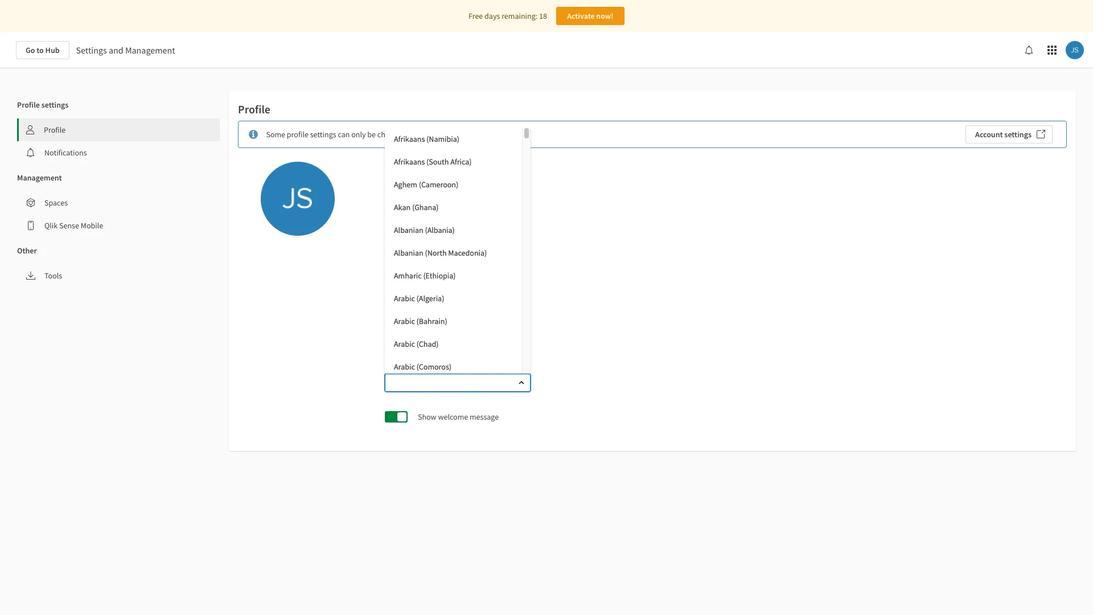 Task type: vqa. For each thing, say whether or not it's contained in the screenshot.
rows
no



Task type: locate. For each thing, give the bounding box(es) containing it.
1 vertical spatial albanian
[[394, 248, 424, 258]]

2 albanian from the top
[[394, 248, 424, 258]]

for
[[444, 355, 453, 365]]

(ghana)
[[412, 202, 439, 213]]

afrikaans (south africa)
[[394, 157, 472, 167]]

profile
[[287, 129, 309, 140]]

days
[[485, 11, 500, 21]]

welcome
[[438, 412, 468, 422]]

None text field
[[386, 374, 509, 392]]

3 arabic from the top
[[394, 339, 415, 349]]

account settings
[[976, 129, 1032, 140]]

afrikaans for afrikaans (namibia)
[[394, 134, 425, 144]]

arabic
[[394, 293, 415, 304], [394, 316, 415, 326], [394, 339, 415, 349], [394, 362, 415, 372]]

simon
[[410, 179, 434, 190]]

remaining:
[[502, 11, 538, 21]]

simonjacob477@gmail.com
[[385, 222, 491, 234]]

akan (ghana)
[[394, 202, 439, 213]]

settings for profile settings
[[41, 100, 69, 110]]

0 horizontal spatial management
[[17, 173, 62, 183]]

jacob simon image
[[1067, 41, 1085, 59], [261, 162, 335, 236]]

afrikaans
[[394, 134, 425, 144], [394, 157, 425, 167]]

arabic down "arabic (chad)"
[[394, 362, 415, 372]]

1 open image from the top
[[518, 275, 525, 282]]

be
[[368, 129, 376, 140]]

africa)
[[451, 157, 472, 167]]

(cameroon)
[[419, 179, 459, 190]]

email simonjacob477@gmail.com
[[385, 207, 491, 234]]

arabic up regional
[[394, 339, 415, 349]]

profile
[[17, 100, 40, 110], [238, 102, 271, 116], [44, 125, 66, 135]]

afrikaans for afrikaans (south africa)
[[394, 157, 425, 167]]

only
[[352, 129, 366, 140]]

management right and at the top left of page
[[125, 44, 175, 56]]

close image
[[518, 380, 525, 387]]

1 vertical spatial afrikaans
[[394, 157, 425, 167]]

hub
[[45, 45, 60, 55]]

0 vertical spatial management
[[125, 44, 175, 56]]

account
[[433, 129, 460, 140], [976, 129, 1004, 140]]

free days remaining: 18
[[469, 11, 547, 21]]

creating
[[454, 355, 482, 365]]

albanian
[[394, 225, 424, 235], [394, 248, 424, 258]]

0 vertical spatial albanian
[[394, 225, 424, 235]]

arabic (chad)
[[394, 339, 439, 349]]

1 vertical spatial open image
[[518, 327, 525, 334]]

list box
[[385, 128, 531, 378]]

1 vertical spatial management
[[17, 173, 62, 183]]

open image
[[518, 275, 525, 282], [518, 327, 525, 334]]

2 afrikaans from the top
[[394, 157, 425, 167]]

go to hub
[[26, 45, 60, 55]]

arabic down "time zone"
[[394, 316, 415, 326]]

preferred language
[[385, 250, 449, 260]]

now!
[[597, 11, 614, 21]]

albanian up amharic
[[394, 248, 424, 258]]

0 horizontal spatial jacob simon image
[[261, 162, 335, 236]]

settings
[[41, 100, 69, 110], [310, 129, 337, 140], [1005, 129, 1032, 140], [416, 355, 442, 365]]

open image for time zone
[[518, 327, 525, 334]]

spaces
[[44, 198, 68, 208]]

1 vertical spatial jacob simon image
[[261, 162, 335, 236]]

management up 'spaces'
[[17, 173, 62, 183]]

0 horizontal spatial account
[[433, 129, 460, 140]]

albanian down email
[[394, 225, 424, 235]]

arabic (bahrain)
[[394, 316, 448, 326]]

show
[[418, 412, 437, 422]]

preferred
[[385, 250, 416, 260]]

albanian for albanian (north macedonia)
[[394, 248, 424, 258]]

management
[[125, 44, 175, 56], [17, 173, 62, 183]]

profile down go
[[17, 100, 40, 110]]

sense
[[59, 220, 79, 231]]

(chad)
[[417, 339, 439, 349]]

1 horizontal spatial jacob simon image
[[1067, 41, 1085, 59]]

settings
[[76, 44, 107, 56]]

1 afrikaans from the top
[[394, 134, 425, 144]]

0 vertical spatial afrikaans
[[394, 134, 425, 144]]

arabic down amharic
[[394, 293, 415, 304]]

regional
[[385, 355, 414, 365]]

tools link
[[17, 264, 220, 287]]

profile up "notifications" on the left top
[[44, 125, 66, 135]]

2 open image from the top
[[518, 327, 525, 334]]

qlik sense mobile
[[44, 220, 103, 231]]

1 arabic from the top
[[394, 293, 415, 304]]

(albania)
[[425, 225, 455, 235]]

1 albanian from the top
[[394, 225, 424, 235]]

1 horizontal spatial management
[[125, 44, 175, 56]]

amharic
[[394, 271, 422, 281]]

regional settings for creating apps
[[385, 355, 499, 365]]

other
[[17, 246, 37, 256]]

your
[[416, 129, 431, 140]]

settings and management
[[76, 44, 175, 56]]

alert
[[238, 121, 1068, 148]]

list box containing afrikaans (namibia)
[[385, 128, 531, 378]]

activate now!
[[568, 11, 614, 21]]

2 arabic from the top
[[394, 316, 415, 326]]

mobile
[[81, 220, 103, 231]]

free
[[469, 11, 483, 21]]

qlik sense mobile link
[[17, 214, 220, 237]]

profile up some
[[238, 102, 271, 116]]

albanian (albania)
[[394, 225, 455, 235]]

name
[[385, 164, 405, 174]]

1 horizontal spatial profile
[[44, 125, 66, 135]]

arabic for arabic (comoros)
[[394, 362, 415, 372]]

1 horizontal spatial account
[[976, 129, 1004, 140]]

4 arabic from the top
[[394, 362, 415, 372]]

(bahrain)
[[417, 316, 448, 326]]

open image for preferred language
[[518, 275, 525, 282]]

0 vertical spatial open image
[[518, 275, 525, 282]]



Task type: describe. For each thing, give the bounding box(es) containing it.
some
[[266, 129, 285, 140]]

name jacob simon
[[385, 164, 434, 190]]

2 horizontal spatial profile
[[238, 102, 271, 116]]

arabic for arabic (bahrain)
[[394, 316, 415, 326]]

alert containing some profile settings can only be changed in your account settings.
[[238, 121, 1068, 148]]

arabic for arabic (algeria)
[[394, 293, 415, 304]]

(south
[[427, 157, 449, 167]]

some profile settings can only be changed in your account settings.
[[266, 129, 489, 140]]

account settings link
[[966, 125, 1053, 144]]

notifications link
[[17, 141, 220, 164]]

(ethiopia)
[[424, 271, 456, 281]]

macedonia)
[[449, 248, 487, 258]]

aghem
[[394, 179, 418, 190]]

(comoros)
[[417, 362, 452, 372]]

time zone
[[385, 303, 420, 313]]

albanian for albanian (albania)
[[394, 225, 424, 235]]

in
[[408, 129, 414, 140]]

(algeria)
[[417, 293, 445, 304]]

spaces link
[[17, 191, 220, 214]]

go to hub link
[[16, 41, 69, 59]]

show welcome message
[[418, 412, 499, 422]]

afrikaans (namibia)
[[394, 134, 460, 144]]

settings for account settings
[[1005, 129, 1032, 140]]

amharic (ethiopia)
[[394, 271, 456, 281]]

2 account from the left
[[976, 129, 1004, 140]]

go
[[26, 45, 35, 55]]

tools
[[44, 271, 62, 281]]

to
[[37, 45, 44, 55]]

arabic (comoros)
[[394, 362, 452, 372]]

arabic for arabic (chad)
[[394, 339, 415, 349]]

arabic (algeria)
[[394, 293, 445, 304]]

zone
[[404, 303, 420, 313]]

activate now! link
[[557, 7, 625, 25]]

akan
[[394, 202, 411, 213]]

profile settings
[[17, 100, 69, 110]]

(namibia)
[[427, 134, 460, 144]]

0 vertical spatial jacob simon image
[[1067, 41, 1085, 59]]

18
[[540, 11, 547, 21]]

activate
[[568, 11, 595, 21]]

settings.
[[461, 129, 489, 140]]

jacob
[[385, 179, 408, 190]]

profile link
[[19, 119, 220, 141]]

language
[[418, 250, 449, 260]]

0 horizontal spatial profile
[[17, 100, 40, 110]]

email
[[385, 207, 404, 217]]

message
[[470, 412, 499, 422]]

notifications
[[44, 148, 87, 158]]

1 account from the left
[[433, 129, 460, 140]]

apps
[[483, 355, 499, 365]]

changed
[[378, 129, 406, 140]]

time
[[385, 303, 402, 313]]

can
[[338, 129, 350, 140]]

aghem (cameroon)
[[394, 179, 459, 190]]

(north
[[425, 248, 447, 258]]

qlik
[[44, 220, 58, 231]]

albanian (north macedonia)
[[394, 248, 487, 258]]

and
[[109, 44, 123, 56]]

settings for regional settings for creating apps
[[416, 355, 442, 365]]



